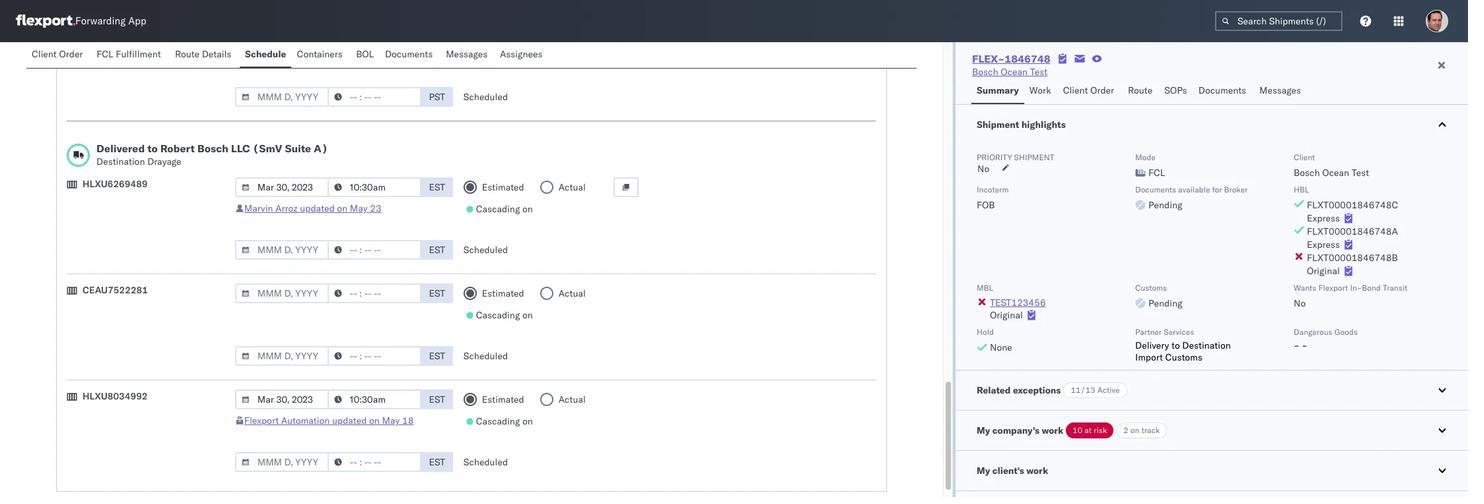 Task type: describe. For each thing, give the bounding box(es) containing it.
4 cascading on from the top
[[476, 416, 533, 428]]

details
[[202, 48, 231, 60]]

MMM D, YYYY text field
[[235, 284, 329, 304]]

est for 2nd -- : -- -- text box from the bottom of the page
[[429, 394, 445, 406]]

work
[[1029, 85, 1051, 96]]

3 -- : -- -- text field from the top
[[327, 347, 421, 367]]

fcl fulfillment button
[[91, 42, 170, 68]]

work for my company's work
[[1042, 425, 1063, 437]]

messages for the bottom messages button
[[1259, 85, 1301, 96]]

updated for mmm d, yyyy text box for 2nd -- : -- -- text box from the bottom of the page
[[332, 415, 367, 427]]

Search Shipments (/) text field
[[1215, 11, 1343, 31]]

2
[[1123, 426, 1128, 436]]

flexport for est
[[244, 415, 279, 427]]

flex-1846748
[[972, 52, 1050, 65]]

flex-1846748 link
[[972, 52, 1050, 65]]

1 estimated from the top
[[482, 28, 524, 40]]

bol button
[[351, 42, 380, 68]]

containers button
[[292, 42, 351, 68]]

to inside delivered to robert bosch llc (smv suite a) destination drayage
[[147, 142, 158, 155]]

4 -- : -- -- text field from the top
[[327, 390, 421, 410]]

0 vertical spatial customs
[[1135, 283, 1167, 293]]

dangerous
[[1294, 328, 1332, 337]]

ceau7522281
[[83, 285, 148, 297]]

summary
[[977, 85, 1019, 96]]

0 horizontal spatial client order button
[[26, 42, 91, 68]]

1 horizontal spatial documents button
[[1193, 79, 1254, 104]]

to inside partner services delivery to destination import customs
[[1172, 340, 1180, 352]]

10
[[1073, 426, 1083, 436]]

0 vertical spatial no
[[977, 163, 989, 175]]

forwarding
[[75, 15, 126, 27]]

client's
[[992, 466, 1024, 477]]

0 vertical spatial test
[[1030, 66, 1048, 78]]

mmm d, yyyy text field for 1st -- : -- -- text box from the bottom of the page
[[235, 453, 329, 473]]

highlights
[[1021, 119, 1066, 131]]

flexport for pst
[[244, 50, 279, 61]]

2 pst from the top
[[429, 91, 445, 103]]

3 cascading on from the top
[[476, 310, 533, 322]]

none
[[990, 342, 1012, 354]]

hbl
[[1294, 185, 1309, 195]]

marvin arroz updated on may 23
[[244, 203, 381, 215]]

messages for left messages button
[[446, 48, 488, 60]]

route button
[[1123, 79, 1159, 104]]

express for flxt00001846748a
[[1307, 239, 1340, 251]]

mode
[[1135, 153, 1156, 162]]

my for my client's work
[[977, 466, 990, 477]]

0 horizontal spatial messages button
[[441, 42, 495, 68]]

0 vertical spatial ocean
[[1001, 66, 1028, 78]]

scheduled for 1st -- : -- -- text box from the bottom of the page
[[463, 457, 508, 469]]

updated for -- : -- -- text field related to 18 mmm d, yyyy text box
[[332, 50, 367, 61]]

order for left client order 'button'
[[59, 48, 83, 60]]

bol
[[356, 48, 374, 60]]

mmm d, yyyy text field for 2nd -- : -- -- text box from the bottom of the page
[[235, 390, 329, 410]]

1 cascading on from the top
[[476, 50, 533, 62]]

bosch inside bosch ocean test link
[[972, 66, 998, 78]]

mmm d, yyyy text field for -- : -- -- text field related to 18
[[235, 24, 329, 44]]

track
[[1142, 426, 1160, 436]]

partner
[[1135, 328, 1162, 337]]

5 -- : -- -- text field from the top
[[327, 453, 421, 473]]

bond
[[1362, 283, 1381, 293]]

assignees
[[500, 48, 543, 60]]

est for -- : -- -- text field for 23
[[429, 182, 445, 194]]

flxt00001846748c
[[1307, 199, 1398, 211]]

route details
[[175, 48, 231, 60]]

customs inside partner services delivery to destination import customs
[[1165, 352, 1202, 364]]

route for route
[[1128, 85, 1153, 96]]

2 on track
[[1123, 426, 1160, 436]]

fulfillment
[[116, 48, 161, 60]]

shipment
[[1014, 153, 1054, 162]]

suite
[[285, 142, 311, 155]]

express for flxt00001846748c
[[1307, 213, 1340, 225]]

arroz
[[275, 203, 298, 215]]

actual for hlxu8034992
[[559, 394, 586, 406]]

1 vertical spatial original
[[990, 310, 1023, 322]]

bosch inside delivered to robert bosch llc (smv suite a) destination drayage
[[197, 142, 228, 155]]

bosch inside client bosch ocean test incoterm fob
[[1294, 167, 1320, 179]]

bosch ocean test
[[972, 66, 1048, 78]]

containers
[[297, 48, 343, 60]]

23
[[370, 203, 381, 215]]

11/13
[[1071, 386, 1095, 396]]

hold
[[977, 328, 994, 337]]

cascading for -- : -- -- text field for 23
[[476, 203, 520, 215]]

summary button
[[971, 79, 1024, 104]]

app
[[128, 15, 146, 27]]

sops button
[[1159, 79, 1193, 104]]

documents available for broker
[[1135, 185, 1248, 195]]

10 at risk
[[1073, 426, 1107, 436]]

robert
[[160, 142, 195, 155]]

test123456 button
[[990, 297, 1046, 309]]

test123456
[[990, 297, 1046, 309]]

my company's work
[[977, 425, 1063, 437]]

client inside client bosch ocean test incoterm fob
[[1294, 153, 1315, 162]]

partner services delivery to destination import customs
[[1135, 328, 1231, 364]]

my client's work button
[[956, 452, 1468, 491]]

forwarding app
[[75, 15, 146, 27]]

flexport inside wants flexport in-bond transit no
[[1318, 283, 1348, 293]]

(smv
[[253, 142, 282, 155]]

1 pst from the top
[[429, 28, 445, 40]]

delivery
[[1135, 340, 1169, 352]]

pending for customs
[[1148, 298, 1182, 310]]

transit
[[1383, 283, 1408, 293]]

mmm d, yyyy text field for first -- : -- -- text box from the top of the page
[[235, 87, 329, 107]]

3 cascading from the top
[[476, 310, 520, 322]]

destination inside partner services delivery to destination import customs
[[1182, 340, 1231, 352]]

shipment
[[977, 119, 1019, 131]]

client bosch ocean test incoterm fob
[[977, 153, 1369, 211]]

test inside client bosch ocean test incoterm fob
[[1352, 167, 1369, 179]]

delivered
[[96, 142, 145, 155]]

client for the bottommost client order 'button'
[[1063, 85, 1088, 96]]

hlxu8034992 for est
[[83, 391, 148, 403]]

1846748
[[1005, 52, 1050, 65]]

flxt00001846748b
[[1307, 252, 1398, 264]]

priority
[[977, 153, 1012, 162]]

mmm d, yyyy text field for -- : -- -- text field for 23
[[235, 178, 329, 197]]

mmm d, yyyy text field for third -- : -- -- text box from the bottom
[[235, 347, 329, 367]]

3 -- : -- -- text field from the top
[[327, 284, 421, 304]]

estimated for hlxu6269489
[[482, 182, 524, 194]]

mmm d, yyyy text field for 4th -- : -- -- text box from the bottom
[[235, 240, 329, 260]]

client for left client order 'button'
[[32, 48, 57, 60]]

1 vertical spatial messages button
[[1254, 79, 1308, 104]]

for
[[1212, 185, 1222, 195]]



Task type: locate. For each thing, give the bounding box(es) containing it.
1 vertical spatial flexport
[[1318, 283, 1348, 293]]

0 vertical spatial automation
[[281, 50, 330, 61]]

1 actual from the top
[[559, 28, 586, 40]]

1 vertical spatial client
[[1063, 85, 1088, 96]]

est for 1st -- : -- -- text box from the bottom of the page
[[429, 457, 445, 469]]

exceptions
[[1013, 385, 1061, 397]]

customs up "partner"
[[1135, 283, 1167, 293]]

related
[[977, 385, 1011, 397]]

0 vertical spatial work
[[1042, 425, 1063, 437]]

no
[[977, 163, 989, 175], [1294, 298, 1306, 310]]

1 vertical spatial updated
[[300, 203, 335, 215]]

3 est from the top
[[429, 288, 445, 300]]

1 vertical spatial fcl
[[1148, 167, 1165, 179]]

automation for pst
[[281, 50, 330, 61]]

1 vertical spatial express
[[1307, 239, 1340, 251]]

available
[[1178, 185, 1210, 195]]

priority shipment
[[977, 153, 1054, 162]]

0 vertical spatial fcl
[[97, 48, 113, 60]]

2 cascading from the top
[[476, 203, 520, 215]]

express up flxt00001846748a
[[1307, 213, 1340, 225]]

2 est from the top
[[429, 244, 445, 256]]

2 vertical spatial documents
[[1135, 185, 1176, 195]]

original
[[1307, 265, 1340, 277], [990, 310, 1023, 322]]

pst
[[429, 28, 445, 40], [429, 91, 445, 103]]

route
[[175, 48, 199, 60], [1128, 85, 1153, 96]]

fcl for fcl fulfillment
[[97, 48, 113, 60]]

flxt00001846748a
[[1307, 226, 1398, 238]]

0 horizontal spatial no
[[977, 163, 989, 175]]

1 flexport automation updated on may 18 from the top
[[244, 50, 414, 61]]

1 vertical spatial automation
[[281, 415, 330, 427]]

documents for top documents button
[[385, 48, 433, 60]]

0 vertical spatial pending
[[1148, 199, 1182, 211]]

client order down flexport. image
[[32, 48, 83, 60]]

2 vertical spatial bosch
[[1294, 167, 1320, 179]]

a)
[[314, 142, 328, 155]]

1 vertical spatial client order
[[1063, 85, 1114, 96]]

1 cascading from the top
[[476, 50, 520, 62]]

flexport automation updated on may 18 button for est
[[244, 415, 414, 427]]

dangerous goods - -
[[1294, 328, 1358, 352]]

0 horizontal spatial test
[[1030, 66, 1048, 78]]

work for my client's work
[[1027, 466, 1048, 477]]

order
[[59, 48, 83, 60], [1090, 85, 1114, 96]]

to
[[147, 142, 158, 155], [1172, 340, 1180, 352]]

test up flxt00001846748c
[[1352, 167, 1369, 179]]

no down priority
[[977, 163, 989, 175]]

pending for documents available for broker
[[1148, 199, 1182, 211]]

client
[[32, 48, 57, 60], [1063, 85, 1088, 96], [1294, 153, 1315, 162]]

my left client's
[[977, 466, 990, 477]]

0 vertical spatial destination
[[96, 156, 145, 168]]

may
[[382, 50, 400, 61], [350, 203, 368, 215], [382, 415, 400, 427]]

1 horizontal spatial fcl
[[1148, 167, 1165, 179]]

1 vertical spatial pst
[[429, 91, 445, 103]]

0 vertical spatial flexport
[[244, 50, 279, 61]]

1 vertical spatial messages
[[1259, 85, 1301, 96]]

1 pending from the top
[[1148, 199, 1182, 211]]

1 horizontal spatial destination
[[1182, 340, 1231, 352]]

1 horizontal spatial client
[[1063, 85, 1088, 96]]

shipment highlights button
[[956, 105, 1468, 145]]

1 horizontal spatial messages button
[[1254, 79, 1308, 104]]

0 horizontal spatial ocean
[[1001, 66, 1028, 78]]

3 estimated from the top
[[482, 288, 524, 300]]

0 vertical spatial -- : -- -- text field
[[327, 24, 421, 44]]

3 scheduled from the top
[[463, 351, 508, 363]]

risk
[[1094, 426, 1107, 436]]

1 horizontal spatial order
[[1090, 85, 1114, 96]]

1 vertical spatial documents button
[[1193, 79, 1254, 104]]

at
[[1085, 426, 1092, 436]]

pending up services
[[1148, 298, 1182, 310]]

est for 4th -- : -- -- text box from the bottom
[[429, 244, 445, 256]]

ocean up flxt00001846748c
[[1322, 167, 1349, 179]]

route for route details
[[175, 48, 199, 60]]

services
[[1164, 328, 1194, 337]]

1 vertical spatial 18
[[402, 415, 414, 427]]

2 flexport automation updated on may 18 button from the top
[[244, 415, 414, 427]]

no down the "wants"
[[1294, 298, 1306, 310]]

0 vertical spatial messages button
[[441, 42, 495, 68]]

1 flexport automation updated on may 18 button from the top
[[244, 50, 414, 61]]

1 horizontal spatial messages
[[1259, 85, 1301, 96]]

fcl inside fcl fulfillment 'button'
[[97, 48, 113, 60]]

2 scheduled from the top
[[463, 244, 508, 256]]

2 horizontal spatial bosch
[[1294, 167, 1320, 179]]

test down 1846748
[[1030, 66, 1048, 78]]

may for marvin arroz updated on may 23 button at the left
[[350, 203, 368, 215]]

-- : -- -- text field for 18
[[327, 24, 421, 44]]

work right client's
[[1027, 466, 1048, 477]]

pending
[[1148, 199, 1182, 211], [1148, 298, 1182, 310]]

actual for ceau7522281
[[559, 288, 586, 300]]

destination inside delivered to robert bosch llc (smv suite a) destination drayage
[[96, 156, 145, 168]]

est
[[429, 182, 445, 194], [429, 244, 445, 256], [429, 288, 445, 300], [429, 351, 445, 363], [429, 394, 445, 406], [429, 457, 445, 469]]

0 horizontal spatial original
[[990, 310, 1023, 322]]

to down services
[[1172, 340, 1180, 352]]

0 vertical spatial to
[[147, 142, 158, 155]]

fob
[[977, 199, 995, 211]]

1 est from the top
[[429, 182, 445, 194]]

ocean inside client bosch ocean test incoterm fob
[[1322, 167, 1349, 179]]

0 horizontal spatial bosch
[[197, 142, 228, 155]]

to up "drayage"
[[147, 142, 158, 155]]

client order for left client order 'button'
[[32, 48, 83, 60]]

11/13 active
[[1071, 386, 1120, 396]]

client order right work button
[[1063, 85, 1114, 96]]

fcl fulfillment
[[97, 48, 161, 60]]

18 for est
[[402, 415, 414, 427]]

4 estimated from the top
[[482, 394, 524, 406]]

bosch
[[972, 66, 998, 78], [197, 142, 228, 155], [1294, 167, 1320, 179]]

0 vertical spatial may
[[382, 50, 400, 61]]

2 mmm d, yyyy text field from the top
[[235, 87, 329, 107]]

my left the company's
[[977, 425, 990, 437]]

4 actual from the top
[[559, 394, 586, 406]]

assignees button
[[495, 42, 550, 68]]

1 vertical spatial pending
[[1148, 298, 1182, 310]]

1 - from the left
[[1294, 340, 1299, 352]]

1 -- : -- -- text field from the top
[[327, 24, 421, 44]]

automation for est
[[281, 415, 330, 427]]

documents for documents available for broker
[[1135, 185, 1176, 195]]

order down forwarding app link
[[59, 48, 83, 60]]

work button
[[1024, 79, 1058, 104]]

estimated for ceau7522281
[[482, 288, 524, 300]]

hlxu8034992
[[83, 44, 148, 55], [83, 391, 148, 403]]

0 vertical spatial client
[[32, 48, 57, 60]]

1 -- : -- -- text field from the top
[[327, 87, 421, 107]]

18 for pst
[[402, 50, 414, 61]]

my inside button
[[977, 466, 990, 477]]

schedule
[[245, 48, 286, 60]]

destination down delivered
[[96, 156, 145, 168]]

flex-
[[972, 52, 1005, 65]]

my client's work
[[977, 466, 1048, 477]]

order for the bottommost client order 'button'
[[1090, 85, 1114, 96]]

client order button down flexport. image
[[26, 42, 91, 68]]

order left route button
[[1090, 85, 1114, 96]]

1 vertical spatial destination
[[1182, 340, 1231, 352]]

1 vertical spatial customs
[[1165, 352, 1202, 364]]

1 vertical spatial order
[[1090, 85, 1114, 96]]

scheduled for 4th -- : -- -- text box from the bottom
[[463, 244, 508, 256]]

1 horizontal spatial no
[[1294, 298, 1306, 310]]

estimated
[[482, 28, 524, 40], [482, 182, 524, 194], [482, 288, 524, 300], [482, 394, 524, 406]]

bosch left llc
[[197, 142, 228, 155]]

0 vertical spatial pst
[[429, 28, 445, 40]]

actual
[[559, 28, 586, 40], [559, 182, 586, 194], [559, 288, 586, 300], [559, 394, 586, 406]]

5 est from the top
[[429, 394, 445, 406]]

0 vertical spatial client order
[[32, 48, 83, 60]]

flexport automation updated on may 18 button for pst
[[244, 50, 414, 61]]

pending down documents available for broker
[[1148, 199, 1182, 211]]

ocean down 'flex-1846748' link
[[1001, 66, 1028, 78]]

2 vertical spatial flexport
[[244, 415, 279, 427]]

3 mmm d, yyyy text field from the top
[[235, 178, 329, 197]]

3 actual from the top
[[559, 288, 586, 300]]

0 horizontal spatial documents
[[385, 48, 433, 60]]

documents right bol button
[[385, 48, 433, 60]]

1 vertical spatial -- : -- -- text field
[[327, 178, 421, 197]]

-
[[1294, 340, 1299, 352], [1302, 340, 1308, 352]]

hlxu8034992 for pst
[[83, 44, 148, 55]]

2 vertical spatial -- : -- -- text field
[[327, 284, 421, 304]]

1 hlxu8034992 from the top
[[83, 44, 148, 55]]

destination down services
[[1182, 340, 1231, 352]]

documents button up shipment highlights button
[[1193, 79, 1254, 104]]

my for my company's work
[[977, 425, 990, 437]]

scheduled for third -- : -- -- text box from the bottom
[[463, 351, 508, 363]]

goods
[[1334, 328, 1358, 337]]

llc
[[231, 142, 250, 155]]

schedule button
[[240, 42, 292, 68]]

1 vertical spatial client order button
[[1058, 79, 1123, 104]]

2 vertical spatial may
[[382, 415, 400, 427]]

1 18 from the top
[[402, 50, 414, 61]]

4 est from the top
[[429, 351, 445, 363]]

actual for hlxu6269489
[[559, 182, 586, 194]]

4 cascading from the top
[[476, 416, 520, 428]]

-- : -- -- text field for 23
[[327, 178, 421, 197]]

bosch ocean test link
[[972, 65, 1048, 79]]

work inside button
[[1027, 466, 1048, 477]]

may for est flexport automation updated on may 18 button
[[382, 415, 400, 427]]

documents button
[[380, 42, 441, 68], [1193, 79, 1254, 104]]

route inside button
[[175, 48, 199, 60]]

1 vertical spatial documents
[[1198, 85, 1246, 96]]

scheduled for first -- : -- -- text box from the top of the page
[[463, 91, 508, 103]]

est for third -- : -- -- text field
[[429, 288, 445, 300]]

route left details
[[175, 48, 199, 60]]

flexport automation updated on may 18 for est
[[244, 415, 414, 427]]

2 horizontal spatial documents
[[1198, 85, 1246, 96]]

0 vertical spatial client order button
[[26, 42, 91, 68]]

flexport. image
[[16, 15, 75, 28]]

bosch up hbl
[[1294, 167, 1320, 179]]

1 horizontal spatial client order button
[[1058, 79, 1123, 104]]

0 vertical spatial documents button
[[380, 42, 441, 68]]

est for third -- : -- -- text box from the bottom
[[429, 351, 445, 363]]

cascading
[[476, 50, 520, 62], [476, 203, 520, 215], [476, 310, 520, 322], [476, 416, 520, 428]]

-- : -- -- text field
[[327, 24, 421, 44], [327, 178, 421, 197], [327, 284, 421, 304]]

0 horizontal spatial to
[[147, 142, 158, 155]]

in-
[[1350, 283, 1362, 293]]

2 hlxu8034992 from the top
[[83, 391, 148, 403]]

2 - from the left
[[1302, 340, 1308, 352]]

flexport automation updated on may 18 for pst
[[244, 50, 414, 61]]

1 horizontal spatial bosch
[[972, 66, 998, 78]]

client order for the bottommost client order 'button'
[[1063, 85, 1114, 96]]

2 estimated from the top
[[482, 182, 524, 194]]

route inside button
[[1128, 85, 1153, 96]]

fcl left fulfillment
[[97, 48, 113, 60]]

scheduled
[[463, 91, 508, 103], [463, 244, 508, 256], [463, 351, 508, 363], [463, 457, 508, 469]]

client order button
[[26, 42, 91, 68], [1058, 79, 1123, 104]]

5 mmm d, yyyy text field from the top
[[235, 347, 329, 367]]

0 vertical spatial hlxu8034992
[[83, 44, 148, 55]]

my
[[977, 425, 990, 437], [977, 466, 990, 477]]

6 mmm d, yyyy text field from the top
[[235, 390, 329, 410]]

updated for -- : -- -- text field for 23's mmm d, yyyy text box
[[300, 203, 335, 215]]

bosch down flex- at top right
[[972, 66, 998, 78]]

1 horizontal spatial test
[[1352, 167, 1369, 179]]

no inside wants flexport in-bond transit no
[[1294, 298, 1306, 310]]

client down flexport. image
[[32, 48, 57, 60]]

marvin arroz updated on may 23 button
[[244, 203, 381, 215]]

2 vertical spatial updated
[[332, 415, 367, 427]]

1 express from the top
[[1307, 213, 1340, 225]]

2 -- : -- -- text field from the top
[[327, 240, 421, 260]]

mbl
[[977, 283, 993, 293]]

18
[[402, 50, 414, 61], [402, 415, 414, 427]]

0 horizontal spatial client
[[32, 48, 57, 60]]

2 vertical spatial client
[[1294, 153, 1315, 162]]

0 vertical spatial order
[[59, 48, 83, 60]]

1 horizontal spatial to
[[1172, 340, 1180, 352]]

0 vertical spatial messages
[[446, 48, 488, 60]]

2 my from the top
[[977, 466, 990, 477]]

wants
[[1294, 283, 1316, 293]]

express up flxt00001846748b
[[1307, 239, 1340, 251]]

fcl
[[97, 48, 113, 60], [1148, 167, 1165, 179]]

1 horizontal spatial client order
[[1063, 85, 1114, 96]]

sops
[[1164, 85, 1187, 96]]

0 horizontal spatial client order
[[32, 48, 83, 60]]

1 vertical spatial flexport automation updated on may 18 button
[[244, 415, 414, 427]]

documents button right "bol"
[[380, 42, 441, 68]]

client order button right work
[[1058, 79, 1123, 104]]

2 automation from the top
[[281, 415, 330, 427]]

1 mmm d, yyyy text field from the top
[[235, 24, 329, 44]]

hlxu6269489
[[83, 178, 148, 190]]

related exceptions
[[977, 385, 1061, 397]]

1 vertical spatial bosch
[[197, 142, 228, 155]]

incoterm
[[977, 185, 1009, 195]]

company's
[[992, 425, 1040, 437]]

estimated for hlxu8034992
[[482, 394, 524, 406]]

1 my from the top
[[977, 425, 990, 437]]

0 vertical spatial updated
[[332, 50, 367, 61]]

2 flexport automation updated on may 18 from the top
[[244, 415, 414, 427]]

messages
[[446, 48, 488, 60], [1259, 85, 1301, 96]]

original down the test123456 button
[[990, 310, 1023, 322]]

0 horizontal spatial order
[[59, 48, 83, 60]]

original up the "wants"
[[1307, 265, 1340, 277]]

2 18 from the top
[[402, 415, 414, 427]]

fcl for fcl
[[1148, 167, 1165, 179]]

1 horizontal spatial documents
[[1135, 185, 1176, 195]]

documents for right documents button
[[1198, 85, 1246, 96]]

0 horizontal spatial -
[[1294, 340, 1299, 352]]

active
[[1097, 386, 1120, 396]]

1 horizontal spatial original
[[1307, 265, 1340, 277]]

0 horizontal spatial fcl
[[97, 48, 113, 60]]

drayage
[[147, 156, 181, 168]]

broker
[[1224, 185, 1248, 195]]

fcl down "mode"
[[1148, 167, 1165, 179]]

1 vertical spatial no
[[1294, 298, 1306, 310]]

1 horizontal spatial -
[[1302, 340, 1308, 352]]

express
[[1307, 213, 1340, 225], [1307, 239, 1340, 251]]

import
[[1135, 352, 1163, 364]]

2 express from the top
[[1307, 239, 1340, 251]]

-- : -- -- text field
[[327, 87, 421, 107], [327, 240, 421, 260], [327, 347, 421, 367], [327, 390, 421, 410], [327, 453, 421, 473]]

1 vertical spatial may
[[350, 203, 368, 215]]

route left sops
[[1128, 85, 1153, 96]]

work left 10
[[1042, 425, 1063, 437]]

4 scheduled from the top
[[463, 457, 508, 469]]

6 est from the top
[[429, 457, 445, 469]]

updated
[[332, 50, 367, 61], [300, 203, 335, 215], [332, 415, 367, 427]]

client up hbl
[[1294, 153, 1315, 162]]

documents down "mode"
[[1135, 185, 1176, 195]]

1 horizontal spatial route
[[1128, 85, 1153, 96]]

documents up shipment highlights button
[[1198, 85, 1246, 96]]

cascading for -- : -- -- text field related to 18
[[476, 50, 520, 62]]

1 vertical spatial work
[[1027, 466, 1048, 477]]

2 -- : -- -- text field from the top
[[327, 178, 421, 197]]

customs down services
[[1165, 352, 1202, 364]]

forwarding app link
[[16, 15, 146, 28]]

0 horizontal spatial messages
[[446, 48, 488, 60]]

2 pending from the top
[[1148, 298, 1182, 310]]

may for pst flexport automation updated on may 18 button
[[382, 50, 400, 61]]

1 vertical spatial test
[[1352, 167, 1369, 179]]

1 automation from the top
[[281, 50, 330, 61]]

shipment highlights
[[977, 119, 1066, 131]]

cascading on
[[476, 50, 533, 62], [476, 203, 533, 215], [476, 310, 533, 322], [476, 416, 533, 428]]

cascading for 2nd -- : -- -- text box from the bottom of the page
[[476, 416, 520, 428]]

1 scheduled from the top
[[463, 91, 508, 103]]

2 cascading on from the top
[[476, 203, 533, 215]]

1 horizontal spatial ocean
[[1322, 167, 1349, 179]]

client right work button
[[1063, 85, 1088, 96]]

wants flexport in-bond transit no
[[1294, 283, 1408, 310]]

1 vertical spatial route
[[1128, 85, 1153, 96]]

0 vertical spatial express
[[1307, 213, 1340, 225]]

0 horizontal spatial documents button
[[380, 42, 441, 68]]

0 vertical spatial original
[[1307, 265, 1340, 277]]

MMM D, YYYY text field
[[235, 24, 329, 44], [235, 87, 329, 107], [235, 178, 329, 197], [235, 240, 329, 260], [235, 347, 329, 367], [235, 390, 329, 410], [235, 453, 329, 473]]

route details button
[[170, 42, 240, 68]]

marvin
[[244, 203, 273, 215]]

0 horizontal spatial route
[[175, 48, 199, 60]]

7 mmm d, yyyy text field from the top
[[235, 453, 329, 473]]

4 mmm d, yyyy text field from the top
[[235, 240, 329, 260]]

0 vertical spatial route
[[175, 48, 199, 60]]

delivered to robert bosch llc (smv suite a) destination drayage
[[96, 142, 328, 168]]

1 vertical spatial to
[[1172, 340, 1180, 352]]

0 vertical spatial documents
[[385, 48, 433, 60]]

0 vertical spatial flexport automation updated on may 18 button
[[244, 50, 414, 61]]

0 vertical spatial 18
[[402, 50, 414, 61]]

0 vertical spatial flexport automation updated on may 18
[[244, 50, 414, 61]]

2 actual from the top
[[559, 182, 586, 194]]



Task type: vqa. For each thing, say whether or not it's contained in the screenshot.
No inside the the Wants Flexport In-Bond Transit No
yes



